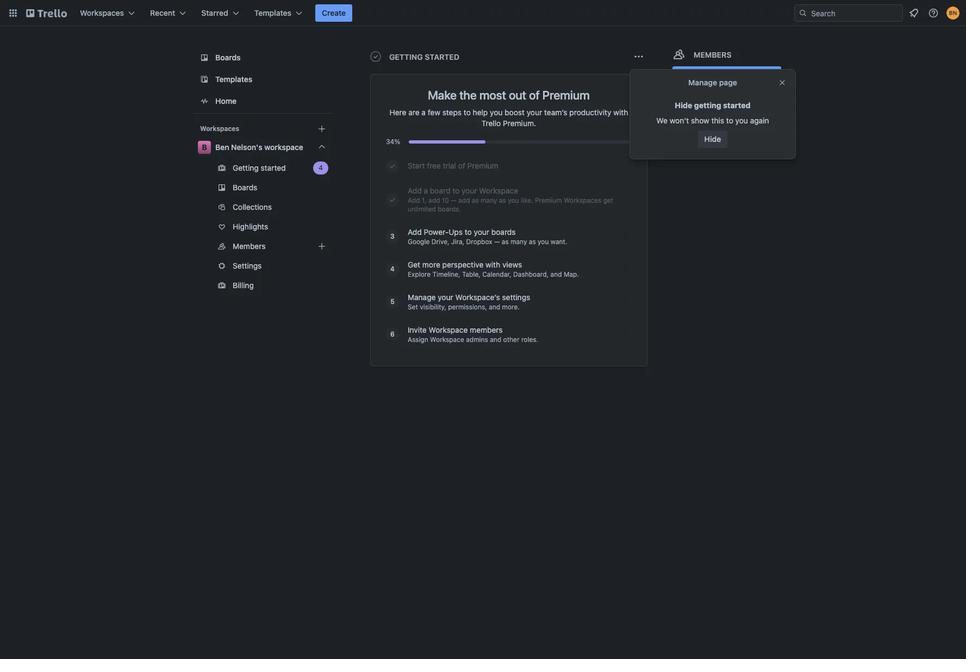 Task type: vqa. For each thing, say whether or not it's contained in the screenshot.


Task type: describe. For each thing, give the bounding box(es) containing it.
you left again
[[736, 116, 749, 125]]

1 horizontal spatial started
[[724, 101, 751, 110]]

1 add from the left
[[429, 196, 440, 205]]

getting
[[390, 52, 423, 61]]

premium inside add a board to your workspace add 1, add 10 — add as many as you like. premium workspaces get unlimited boards.
[[535, 196, 562, 205]]

this
[[712, 116, 725, 125]]

make the most out of premium here are a few steps to help you boost your team's productivity with trello premium.
[[390, 88, 629, 128]]

get more perspective with views explore timeline, table, calendar, dashboard, and map.
[[408, 260, 579, 279]]

with inside "make the most out of premium here are a few steps to help you boost your team's productivity with trello premium."
[[614, 108, 629, 117]]

%
[[395, 138, 401, 146]]

add image
[[316, 240, 329, 253]]

settings
[[233, 261, 262, 270]]

free
[[427, 161, 441, 170]]

we won't show this to you again
[[657, 116, 770, 125]]

few
[[428, 108, 441, 117]]

explore
[[408, 270, 431, 279]]

b
[[202, 143, 207, 152]]

drive,
[[432, 238, 450, 246]]

workspace
[[265, 143, 304, 152]]

as left like.
[[499, 196, 506, 205]]

search image
[[799, 9, 808, 17]]

a inside add a board to your workspace add 1, add 10 — add as many as you like. premium workspaces get unlimited boards.
[[424, 186, 428, 195]]

workspace's
[[456, 293, 500, 302]]

starred
[[201, 8, 228, 17]]

switch to… image
[[8, 8, 19, 19]]

hide button
[[699, 131, 728, 148]]

1 vertical spatial 4
[[391, 265, 395, 273]]

close popover image
[[779, 78, 787, 87]]

won't
[[670, 116, 690, 125]]

views
[[503, 260, 523, 269]]

with inside get more perspective with views explore timeline, table, calendar, dashboard, and map.
[[486, 260, 501, 269]]

ben nelson's workspace
[[215, 143, 304, 152]]

get
[[408, 260, 421, 269]]

back to home image
[[26, 4, 67, 22]]

and inside 'invite workspace members assign workspace admins and other roles.'
[[490, 336, 502, 344]]

here
[[390, 108, 407, 117]]

visibility,
[[420, 303, 447, 311]]

boost
[[505, 108, 525, 117]]

started
[[425, 52, 460, 61]]

timeline,
[[433, 270, 461, 279]]

steps
[[443, 108, 462, 117]]

2 add from the left
[[459, 196, 470, 205]]

to inside add a board to your workspace add 1, add 10 — add as many as you like. premium workspaces get unlimited boards.
[[453, 186, 460, 195]]

primary element
[[0, 0, 967, 26]]

boards
[[492, 227, 516, 237]]

settings
[[503, 293, 531, 302]]

recent
[[150, 8, 175, 17]]

6
[[391, 330, 395, 338]]

templates inside 'dropdown button'
[[255, 8, 292, 17]]

many inside add power-ups to your boards google drive, jira, dropbox — as many as you want.
[[511, 238, 528, 246]]

your inside add a board to your workspace add 1, add 10 — add as many as you like. premium workspaces get unlimited boards.
[[462, 186, 477, 195]]

more
[[423, 260, 441, 269]]

billing
[[233, 281, 254, 290]]

people
[[726, 70, 751, 79]]

create
[[322, 8, 346, 17]]

start
[[408, 161, 425, 170]]

as right 10
[[472, 196, 479, 205]]

0 horizontal spatial templates
[[215, 75, 253, 84]]

1 vertical spatial workspace
[[429, 325, 468, 335]]

want.
[[551, 238, 568, 246]]

hide for hide getting started
[[676, 101, 693, 110]]

hide getting started
[[676, 101, 751, 110]]

add for add power-ups to your boards
[[408, 227, 422, 237]]

1 vertical spatial of
[[459, 161, 466, 170]]

table,
[[463, 270, 481, 279]]

of inside "make the most out of premium here are a few steps to help you boost your team's productivity with trello premium."
[[529, 88, 540, 102]]

productivity
[[570, 108, 612, 117]]

workspace inside add a board to your workspace add 1, add 10 — add as many as you like. premium workspaces get unlimited boards.
[[480, 186, 519, 195]]

perspective
[[443, 260, 484, 269]]

and inside "manage your workspace's settings set visibility, permissions, and more."
[[489, 303, 501, 311]]

template board image
[[198, 73, 211, 86]]

3
[[391, 232, 395, 241]]

are
[[409, 108, 420, 117]]

board
[[430, 186, 451, 195]]

workspaces inside add a board to your workspace add 1, add 10 — add as many as you like. premium workspaces get unlimited boards.
[[564, 196, 602, 205]]

billing link
[[194, 277, 333, 294]]

nelson's
[[231, 143, 263, 152]]

members
[[233, 242, 266, 251]]

out
[[509, 88, 527, 102]]

jira,
[[452, 238, 465, 246]]

settings link
[[194, 257, 333, 275]]

ben nelson (bennelson96) image
[[947, 7, 960, 20]]

trial
[[443, 161, 457, 170]]

make
[[428, 88, 457, 102]]

templates link
[[194, 70, 333, 89]]

0 vertical spatial 4
[[319, 164, 323, 172]]

team's
[[545, 108, 568, 117]]

manage page
[[689, 78, 738, 87]]

starred button
[[195, 4, 246, 22]]

other
[[504, 336, 520, 344]]

34 %
[[386, 138, 401, 146]]

getting started
[[233, 163, 286, 172]]

invite people button
[[673, 66, 782, 84]]

you inside add a board to your workspace add 1, add 10 — add as many as you like. premium workspaces get unlimited boards.
[[508, 196, 519, 205]]

page
[[720, 78, 738, 87]]

premium.
[[503, 119, 537, 128]]

10
[[442, 196, 449, 205]]

dropbox
[[467, 238, 493, 246]]

templates button
[[248, 4, 309, 22]]

admins
[[466, 336, 489, 344]]

manage for manage page
[[689, 78, 718, 87]]

calendar,
[[483, 270, 512, 279]]



Task type: locate. For each thing, give the bounding box(es) containing it.
1 vertical spatial and
[[489, 303, 501, 311]]

boards down getting
[[233, 183, 258, 192]]

home image
[[198, 95, 211, 108]]

invite inside button
[[704, 70, 724, 79]]

2 vertical spatial premium
[[535, 196, 562, 205]]

getting started
[[390, 52, 460, 61]]

1 vertical spatial boards link
[[194, 179, 333, 196]]

2 vertical spatial add
[[408, 227, 422, 237]]

open information menu image
[[929, 8, 940, 19]]

0 vertical spatial workspaces
[[80, 8, 124, 17]]

a
[[422, 108, 426, 117], [424, 186, 428, 195]]

manage
[[689, 78, 718, 87], [408, 293, 436, 302]]

a right are
[[422, 108, 426, 117]]

started up this
[[724, 101, 751, 110]]

0 horizontal spatial many
[[481, 196, 498, 205]]

1 horizontal spatial invite
[[704, 70, 724, 79]]

0 vertical spatial boards
[[215, 53, 241, 62]]

members link
[[194, 238, 333, 255]]

add up google
[[408, 227, 422, 237]]

1 horizontal spatial manage
[[689, 78, 718, 87]]

and left map.
[[551, 270, 562, 279]]

4
[[319, 164, 323, 172], [391, 265, 395, 273]]

you left want. on the top
[[538, 238, 549, 246]]

getting
[[233, 163, 259, 172]]

3 add from the top
[[408, 227, 422, 237]]

0 vertical spatial of
[[529, 88, 540, 102]]

— right 10
[[451, 196, 457, 205]]

as
[[472, 196, 479, 205], [499, 196, 506, 205], [502, 238, 509, 246], [529, 238, 536, 246]]

you
[[490, 108, 503, 117], [736, 116, 749, 125], [508, 196, 519, 205], [538, 238, 549, 246]]

to left help
[[464, 108, 471, 117]]

getting
[[695, 101, 722, 110]]

0 vertical spatial boards link
[[194, 48, 333, 67]]

0 vertical spatial started
[[724, 101, 751, 110]]

1,
[[422, 196, 427, 205]]

0 vertical spatial invite
[[704, 70, 724, 79]]

assign
[[408, 336, 429, 344]]

many down boards
[[511, 238, 528, 246]]

1 vertical spatial hide
[[705, 134, 722, 144]]

templates right starred dropdown button
[[255, 8, 292, 17]]

1 vertical spatial premium
[[468, 161, 499, 170]]

workspace right assign
[[430, 336, 465, 344]]

invite for invite people
[[704, 70, 724, 79]]

get
[[604, 196, 614, 205]]

2 add from the top
[[408, 196, 420, 205]]

0 horizontal spatial of
[[459, 161, 466, 170]]

invite
[[704, 70, 724, 79], [408, 325, 427, 335]]

0 vertical spatial with
[[614, 108, 629, 117]]

workspace up boards
[[480, 186, 519, 195]]

your up premium.
[[527, 108, 543, 117]]

started down workspace
[[261, 163, 286, 172]]

1 vertical spatial with
[[486, 260, 501, 269]]

workspace down the "visibility,"
[[429, 325, 468, 335]]

with up calendar,
[[486, 260, 501, 269]]

unlimited
[[408, 205, 436, 213]]

invite workspace members assign workspace admins and other roles.
[[408, 325, 539, 344]]

hide inside button
[[705, 134, 722, 144]]

more.
[[503, 303, 520, 311]]

premium right like.
[[535, 196, 562, 205]]

workspaces button
[[73, 4, 142, 22]]

to
[[464, 108, 471, 117], [727, 116, 734, 125], [453, 186, 460, 195], [465, 227, 472, 237]]

to inside "make the most out of premium here are a few steps to help you boost your team's productivity with trello premium."
[[464, 108, 471, 117]]

you inside add power-ups to your boards google drive, jira, dropbox — as many as you want.
[[538, 238, 549, 246]]

add up 'unlimited'
[[408, 186, 422, 195]]

1 boards link from the top
[[194, 48, 333, 67]]

again
[[751, 116, 770, 125]]

show
[[692, 116, 710, 125]]

many up boards
[[481, 196, 498, 205]]

and
[[551, 270, 562, 279], [489, 303, 501, 311], [490, 336, 502, 344]]

map.
[[564, 270, 579, 279]]

34
[[386, 138, 395, 146]]

trello
[[482, 119, 501, 128]]

1 vertical spatial started
[[261, 163, 286, 172]]

add left 1,
[[408, 196, 420, 205]]

ups
[[449, 227, 463, 237]]

workspace
[[480, 186, 519, 195], [429, 325, 468, 335], [430, 336, 465, 344]]

1 horizontal spatial add
[[459, 196, 470, 205]]

1 vertical spatial invite
[[408, 325, 427, 335]]

1 horizontal spatial many
[[511, 238, 528, 246]]

to right board at the left top
[[453, 186, 460, 195]]

0 vertical spatial premium
[[543, 88, 590, 102]]

of
[[529, 88, 540, 102], [459, 161, 466, 170]]

create a workspace image
[[316, 122, 329, 135]]

with
[[614, 108, 629, 117], [486, 260, 501, 269]]

0 vertical spatial manage
[[689, 78, 718, 87]]

— for boards
[[495, 238, 500, 246]]

manage your workspace's settings set visibility, permissions, and more.
[[408, 293, 531, 311]]

members
[[694, 50, 732, 59]]

manage up the set
[[408, 293, 436, 302]]

your inside add power-ups to your boards google drive, jira, dropbox — as many as you want.
[[474, 227, 490, 237]]

premium right trial
[[468, 161, 499, 170]]

premium up team's
[[543, 88, 590, 102]]

add right 1,
[[429, 196, 440, 205]]

invite down members
[[704, 70, 724, 79]]

ben
[[215, 143, 229, 152]]

4 left get
[[391, 265, 395, 273]]

0 vertical spatial add
[[408, 186, 422, 195]]

set
[[408, 303, 418, 311]]

templates up home
[[215, 75, 253, 84]]

of right out
[[529, 88, 540, 102]]

2 boards link from the top
[[194, 179, 333, 196]]

create button
[[316, 4, 353, 22]]

add
[[408, 186, 422, 195], [408, 196, 420, 205], [408, 227, 422, 237]]

hide down we won't show this to you again
[[705, 134, 722, 144]]

boards right board image on the left top of page
[[215, 53, 241, 62]]

google
[[408, 238, 430, 246]]

invite up assign
[[408, 325, 427, 335]]

1 vertical spatial add
[[408, 196, 420, 205]]

1 vertical spatial —
[[495, 238, 500, 246]]

premium inside "make the most out of premium here are a few steps to help you boost your team's productivity with trello premium."
[[543, 88, 590, 102]]

to right this
[[727, 116, 734, 125]]

1 vertical spatial templates
[[215, 75, 253, 84]]

invite inside 'invite workspace members assign workspace admins and other roles.'
[[408, 325, 427, 335]]

help
[[473, 108, 488, 117]]

add inside add power-ups to your boards google drive, jira, dropbox — as many as you want.
[[408, 227, 422, 237]]

your up dropbox
[[474, 227, 490, 237]]

1 vertical spatial boards
[[233, 183, 258, 192]]

1 vertical spatial manage
[[408, 293, 436, 302]]

Search field
[[808, 5, 903, 21]]

1 vertical spatial workspaces
[[200, 125, 239, 133]]

you up 'trello'
[[490, 108, 503, 117]]

your up the "visibility,"
[[438, 293, 454, 302]]

4 left forward icon
[[319, 164, 323, 172]]

0 vertical spatial —
[[451, 196, 457, 205]]

as down boards
[[502, 238, 509, 246]]

power-
[[424, 227, 449, 237]]

boards link up the collections link
[[194, 179, 333, 196]]

0 horizontal spatial add
[[429, 196, 440, 205]]

1 vertical spatial a
[[424, 186, 428, 195]]

1 horizontal spatial hide
[[705, 134, 722, 144]]

invite people
[[704, 70, 751, 79]]

highlights
[[233, 222, 268, 231]]

—
[[451, 196, 457, 205], [495, 238, 500, 246]]

0 vertical spatial many
[[481, 196, 498, 205]]

0 horizontal spatial hide
[[676, 101, 693, 110]]

a inside "make the most out of premium here are a few steps to help you boost your team's productivity with trello premium."
[[422, 108, 426, 117]]

add up boards.
[[459, 196, 470, 205]]

1 horizontal spatial templates
[[255, 8, 292, 17]]

0 vertical spatial hide
[[676, 101, 693, 110]]

you left like.
[[508, 196, 519, 205]]

add for add a board to your workspace
[[408, 186, 422, 195]]

with right productivity
[[614, 108, 629, 117]]

hide up won't
[[676, 101, 693, 110]]

add a board to your workspace add 1, add 10 — add as many as you like. premium workspaces get unlimited boards.
[[408, 186, 614, 213]]

home
[[215, 96, 237, 106]]

board image
[[198, 51, 211, 64]]

0 notifications image
[[908, 7, 921, 20]]

many
[[481, 196, 498, 205], [511, 238, 528, 246]]

your inside "manage your workspace's settings set visibility, permissions, and more."
[[438, 293, 454, 302]]

0 horizontal spatial invite
[[408, 325, 427, 335]]

of right trial
[[459, 161, 466, 170]]

0 horizontal spatial manage
[[408, 293, 436, 302]]

2 horizontal spatial workspaces
[[564, 196, 602, 205]]

1 horizontal spatial 4
[[391, 265, 395, 273]]

and down members
[[490, 336, 502, 344]]

to inside add power-ups to your boards google drive, jira, dropbox — as many as you want.
[[465, 227, 472, 237]]

0 vertical spatial a
[[422, 108, 426, 117]]

1 add from the top
[[408, 186, 422, 195]]

workspaces inside dropdown button
[[80, 8, 124, 17]]

2 vertical spatial and
[[490, 336, 502, 344]]

0 vertical spatial workspace
[[480, 186, 519, 195]]

as left want. on the top
[[529, 238, 536, 246]]

manage up getting
[[689, 78, 718, 87]]

permissions,
[[448, 303, 487, 311]]

— for workspace
[[451, 196, 457, 205]]

home link
[[194, 91, 333, 111]]

— inside add power-ups to your boards google drive, jira, dropbox — as many as you want.
[[495, 238, 500, 246]]

— inside add a board to your workspace add 1, add 10 — add as many as you like. premium workspaces get unlimited boards.
[[451, 196, 457, 205]]

0 horizontal spatial with
[[486, 260, 501, 269]]

collections
[[233, 202, 272, 212]]

invite for invite workspace members assign workspace admins and other roles.
[[408, 325, 427, 335]]

we
[[657, 116, 668, 125]]

highlights link
[[194, 218, 333, 236]]

roles.
[[522, 336, 539, 344]]

1 vertical spatial many
[[511, 238, 528, 246]]

your right board at the left top
[[462, 186, 477, 195]]

manage inside "manage your workspace's settings set visibility, permissions, and more."
[[408, 293, 436, 302]]

0 horizontal spatial workspaces
[[80, 8, 124, 17]]

most
[[480, 88, 507, 102]]

2 vertical spatial workspaces
[[564, 196, 602, 205]]

manage for manage your workspace's settings set visibility, permissions, and more.
[[408, 293, 436, 302]]

a up 1,
[[424, 186, 428, 195]]

and inside get more perspective with views explore timeline, table, calendar, dashboard, and map.
[[551, 270, 562, 279]]

0 horizontal spatial 4
[[319, 164, 323, 172]]

1 horizontal spatial with
[[614, 108, 629, 117]]

many inside add a board to your workspace add 1, add 10 — add as many as you like. premium workspaces get unlimited boards.
[[481, 196, 498, 205]]

boards link up templates link
[[194, 48, 333, 67]]

members
[[470, 325, 503, 335]]

1 horizontal spatial of
[[529, 88, 540, 102]]

your inside "make the most out of premium here are a few steps to help you boost your team's productivity with trello premium."
[[527, 108, 543, 117]]

collections link
[[194, 199, 333, 216]]

like.
[[521, 196, 534, 205]]

and left more.
[[489, 303, 501, 311]]

0 horizontal spatial started
[[261, 163, 286, 172]]

1 horizontal spatial workspaces
[[200, 125, 239, 133]]

1 horizontal spatial —
[[495, 238, 500, 246]]

dashboard,
[[514, 270, 549, 279]]

add power-ups to your boards google drive, jira, dropbox — as many as you want.
[[408, 227, 568, 246]]

to right ups
[[465, 227, 472, 237]]

templates
[[255, 8, 292, 17], [215, 75, 253, 84]]

hide for hide
[[705, 134, 722, 144]]

5
[[391, 298, 395, 306]]

hide
[[676, 101, 693, 110], [705, 134, 722, 144]]

ben nelson (bennelson96) image
[[673, 88, 690, 104]]

you inside "make the most out of premium here are a few steps to help you boost your team's productivity with trello premium."
[[490, 108, 503, 117]]

2 vertical spatial workspace
[[430, 336, 465, 344]]

0 horizontal spatial —
[[451, 196, 457, 205]]

boards
[[215, 53, 241, 62], [233, 183, 258, 192]]

boards.
[[438, 205, 461, 213]]

— down boards
[[495, 238, 500, 246]]

start free trial of premium
[[408, 161, 499, 170]]

0 vertical spatial templates
[[255, 8, 292, 17]]

0 vertical spatial and
[[551, 270, 562, 279]]

the
[[460, 88, 477, 102]]

forward image
[[331, 162, 344, 175]]



